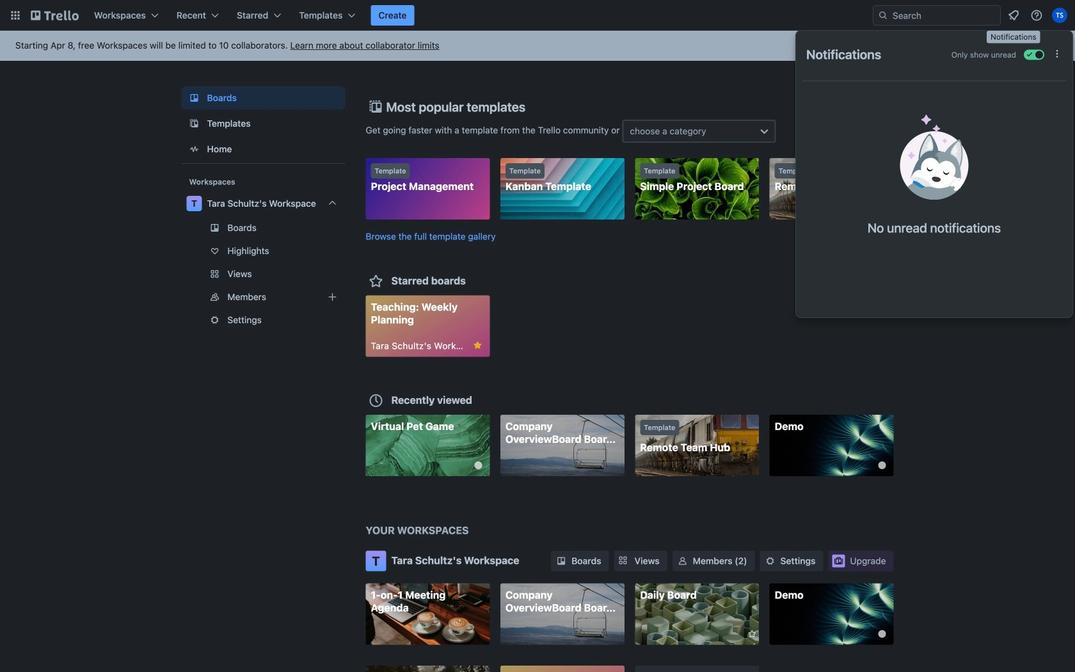 Task type: vqa. For each thing, say whether or not it's contained in the screenshot.
'Barb Dwyer (barbdwyer3)' image
no



Task type: describe. For each thing, give the bounding box(es) containing it.
3 sm image from the left
[[764, 555, 777, 567]]

add image
[[325, 289, 340, 305]]

primary element
[[0, 0, 1075, 31]]

Search field
[[888, 6, 1001, 24]]

back to home image
[[31, 5, 79, 26]]

0 notifications image
[[1006, 8, 1022, 23]]

board image
[[187, 90, 202, 106]]

1 sm image from the left
[[555, 555, 568, 567]]

2 sm image from the left
[[676, 555, 689, 567]]

1 there is new activity on this board. image from the top
[[879, 462, 886, 469]]



Task type: locate. For each thing, give the bounding box(es) containing it.
template board image
[[187, 116, 202, 131]]

tara schultz (taraschultz7) image
[[1052, 8, 1068, 23]]

open information menu image
[[1031, 9, 1043, 22]]

home image
[[187, 141, 202, 157]]

1 vertical spatial there is new activity on this board. image
[[879, 630, 886, 638]]

taco image
[[900, 115, 969, 200]]

0 vertical spatial there is new activity on this board. image
[[879, 462, 886, 469]]

sm image
[[555, 555, 568, 567], [676, 555, 689, 567], [764, 555, 777, 567]]

there is new activity on this board. image
[[879, 462, 886, 469], [879, 630, 886, 638]]

0 horizontal spatial sm image
[[555, 555, 568, 567]]

2 horizontal spatial sm image
[[764, 555, 777, 567]]

1 horizontal spatial sm image
[[676, 555, 689, 567]]

click to star this board. it will be added to your starred list. image
[[741, 628, 753, 640]]

tooltip
[[987, 31, 1041, 43]]

2 there is new activity on this board. image from the top
[[879, 630, 886, 638]]

search image
[[878, 10, 888, 20]]



